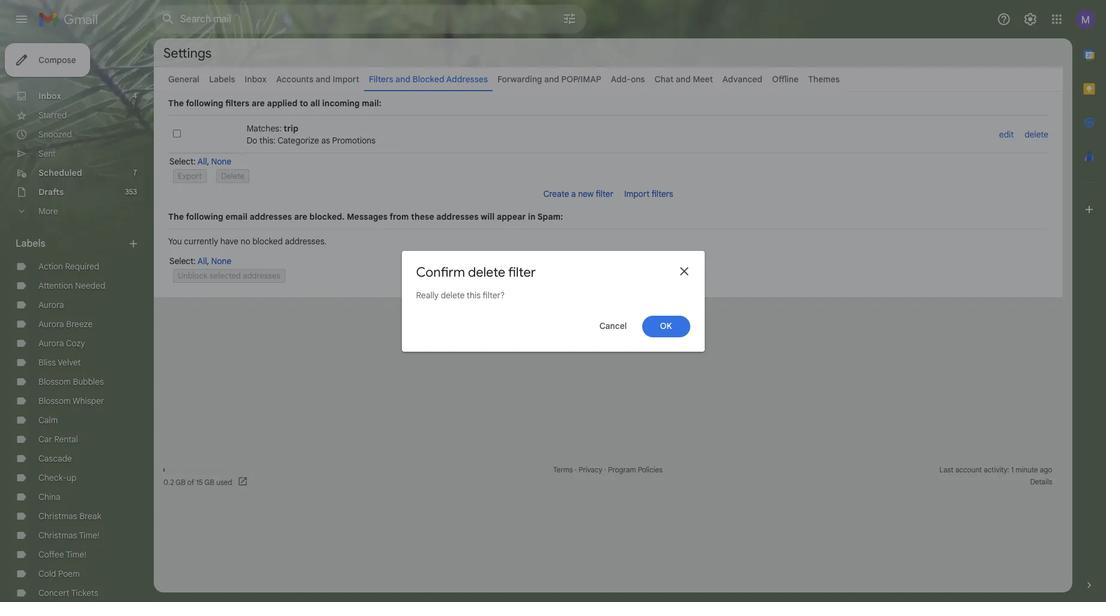 Task type: describe. For each thing, give the bounding box(es) containing it.
do
[[247, 135, 257, 146]]

program policies link
[[608, 466, 663, 475]]

filter?
[[483, 290, 505, 301]]

time! for coffee time!
[[66, 550, 86, 561]]

of
[[187, 478, 194, 487]]

0 vertical spatial filters
[[225, 98, 250, 109]]

required
[[65, 262, 99, 272]]

1 vertical spatial inbox link
[[38, 91, 61, 102]]

these
[[411, 211, 434, 222]]

add-ons link
[[611, 74, 645, 85]]

breeze
[[66, 319, 93, 330]]

you
[[168, 236, 182, 247]]

blocked
[[413, 74, 445, 85]]

main menu image
[[14, 12, 29, 26]]

cascade link
[[38, 454, 72, 465]]

all for select: all , none
[[198, 156, 207, 167]]

labels for labels heading
[[16, 238, 45, 250]]

rental
[[54, 435, 78, 445]]

0.2 gb of 15 gb used
[[164, 478, 232, 487]]

all for select: all , none unblock selected addresses
[[198, 256, 207, 267]]

concert tickets link
[[38, 589, 98, 599]]

settings image
[[1024, 12, 1038, 26]]

forwarding and pop/imap
[[498, 74, 602, 85]]

incoming
[[322, 98, 360, 109]]

compose
[[38, 55, 76, 66]]

promotions
[[332, 135, 376, 146]]

the following filters are applied to all incoming mail:
[[168, 98, 382, 109]]

really
[[416, 290, 439, 301]]

aurora for aurora cozy
[[38, 338, 64, 349]]

christmas break
[[38, 512, 101, 522]]

applied
[[267, 98, 298, 109]]

footer containing terms
[[154, 465, 1063, 489]]

addresses.
[[285, 236, 327, 247]]

filters
[[369, 74, 393, 85]]

1 · from the left
[[575, 466, 577, 475]]

sent link
[[38, 148, 56, 159]]

inbox for topmost 'inbox' link
[[245, 74, 267, 85]]

the following email addresses are blocked. messages from these addresses will appear in spam:
[[168, 211, 563, 222]]

bliss velvet
[[38, 358, 81, 369]]

, for select: all , none unblock selected addresses
[[207, 256, 209, 267]]

search mail image
[[158, 8, 179, 30]]

more
[[38, 206, 58, 217]]

offline link
[[772, 74, 799, 85]]

whisper
[[73, 396, 104, 407]]

this:
[[260, 135, 276, 146]]

meet
[[693, 74, 713, 85]]

last
[[940, 466, 954, 475]]

blocked.
[[310, 211, 345, 222]]

calm
[[38, 415, 58, 426]]

addresses inside select: all , none unblock selected addresses
[[243, 271, 281, 281]]

attention
[[38, 281, 73, 292]]

and for accounts
[[316, 74, 331, 85]]

cancel
[[600, 321, 627, 332]]

account
[[956, 466, 983, 475]]

car rental link
[[38, 435, 78, 445]]

themes link
[[809, 74, 840, 85]]

christmas break link
[[38, 512, 101, 522]]

china link
[[38, 492, 60, 503]]

offline
[[772, 74, 799, 85]]

1 all link from the top
[[198, 156, 207, 167]]

currently
[[184, 236, 218, 247]]

and for filters
[[396, 74, 411, 85]]

in
[[528, 211, 536, 222]]

from
[[390, 211, 409, 222]]

the for the following email addresses are blocked. messages from these addresses will appear in spam:
[[168, 211, 184, 222]]

starred
[[38, 110, 67, 121]]

select: all , none
[[170, 156, 232, 167]]

labels heading
[[16, 238, 127, 250]]

action required link
[[38, 262, 99, 272]]

aurora link
[[38, 300, 64, 311]]

a
[[572, 188, 576, 199]]

labels for "labels" link
[[209, 74, 235, 85]]

matches:
[[247, 123, 282, 134]]

chat and meet
[[655, 74, 713, 85]]

1 vertical spatial are
[[294, 211, 307, 222]]

activity:
[[984, 466, 1010, 475]]

addresses up blocked
[[250, 211, 292, 222]]

christmas time! link
[[38, 531, 100, 542]]

0 horizontal spatial import
[[333, 74, 359, 85]]

aurora for aurora breeze
[[38, 319, 64, 330]]

, for select: all , none
[[207, 156, 209, 167]]

0 vertical spatial inbox link
[[245, 74, 267, 85]]

1 gb from the left
[[176, 478, 186, 487]]

coffee
[[38, 550, 64, 561]]

trip
[[284, 123, 299, 134]]

1 vertical spatial filters
[[652, 188, 674, 199]]

blocked
[[253, 236, 283, 247]]

follow link to manage storage image
[[237, 477, 249, 489]]

blossom for blossom whisper
[[38, 396, 71, 407]]

car
[[38, 435, 52, 445]]

forwarding and pop/imap link
[[498, 74, 602, 85]]

aurora for aurora link
[[38, 300, 64, 311]]

2 · from the left
[[605, 466, 607, 475]]

advanced
[[723, 74, 763, 85]]

bubbles
[[73, 377, 104, 388]]

accounts and import
[[276, 74, 359, 85]]

aurora breeze
[[38, 319, 93, 330]]

addresses
[[447, 74, 488, 85]]

have
[[220, 236, 239, 247]]

break
[[79, 512, 101, 522]]

aurora breeze link
[[38, 319, 93, 330]]

bliss
[[38, 358, 56, 369]]



Task type: vqa. For each thing, say whether or not it's contained in the screenshot.
2nd the None from the bottom of the page
yes



Task type: locate. For each thing, give the bounding box(es) containing it.
1 vertical spatial filter
[[508, 264, 536, 280]]

1 none link from the top
[[211, 156, 232, 167]]

0 horizontal spatial are
[[252, 98, 265, 109]]

labels up 'action'
[[16, 238, 45, 250]]

import up incoming
[[333, 74, 359, 85]]

none link up selected
[[211, 256, 232, 267]]

2 all from the top
[[198, 256, 207, 267]]

2 and from the left
[[396, 74, 411, 85]]

delete link
[[1025, 129, 1049, 140]]

none link up delete
[[211, 156, 232, 167]]

select:
[[170, 156, 196, 167], [170, 256, 196, 267]]

inbox up the following filters are applied to all incoming mail:
[[245, 74, 267, 85]]

0 horizontal spatial delete
[[441, 290, 465, 301]]

chat
[[655, 74, 674, 85]]

4 and from the left
[[676, 74, 691, 85]]

0 vertical spatial import
[[333, 74, 359, 85]]

·
[[575, 466, 577, 475], [605, 466, 607, 475]]

all up 'export'
[[198, 156, 207, 167]]

all link up 'export'
[[198, 156, 207, 167]]

inbox inside labels navigation
[[38, 91, 61, 102]]

1 horizontal spatial import
[[625, 188, 650, 199]]

none checkbox inside list item
[[173, 130, 181, 138]]

themes
[[809, 74, 840, 85]]

1 vertical spatial delete
[[468, 264, 506, 280]]

1 christmas from the top
[[38, 512, 77, 522]]

scheduled link
[[38, 168, 82, 179]]

more button
[[0, 202, 144, 221]]

1 horizontal spatial gb
[[205, 478, 215, 487]]

all link up 'unblock'
[[198, 256, 207, 267]]

select: up 'unblock'
[[170, 256, 196, 267]]

following for filters
[[186, 98, 223, 109]]

the up "you"
[[168, 211, 184, 222]]

poem
[[58, 569, 80, 580]]

time! down christmas time! link
[[66, 550, 86, 561]]

2 blossom from the top
[[38, 396, 71, 407]]

0 vertical spatial aurora
[[38, 300, 64, 311]]

new
[[578, 188, 594, 199]]

edit
[[1000, 129, 1014, 140]]

15
[[196, 478, 203, 487]]

terms link
[[553, 466, 573, 475]]

1
[[1012, 466, 1014, 475]]

0 horizontal spatial filters
[[225, 98, 250, 109]]

all inside select: all , none unblock selected addresses
[[198, 256, 207, 267]]

delete for filter
[[468, 264, 506, 280]]

aurora
[[38, 300, 64, 311], [38, 319, 64, 330], [38, 338, 64, 349]]

inbox link up the following filters are applied to all incoming mail:
[[245, 74, 267, 85]]

2 christmas from the top
[[38, 531, 77, 542]]

2 vertical spatial aurora
[[38, 338, 64, 349]]

forwarding
[[498, 74, 542, 85]]

christmas up coffee time! link
[[38, 531, 77, 542]]

this
[[467, 290, 481, 301]]

will
[[481, 211, 495, 222]]

list item
[[168, 116, 1049, 153]]

cozy
[[66, 338, 85, 349]]

inbox up starred link
[[38, 91, 61, 102]]

0 vertical spatial select:
[[170, 156, 196, 167]]

1 vertical spatial none
[[211, 256, 232, 267]]

7
[[133, 168, 137, 177]]

aurora cozy
[[38, 338, 85, 349]]

confirm
[[416, 264, 465, 280]]

1 vertical spatial none link
[[211, 256, 232, 267]]

and for forwarding
[[545, 74, 560, 85]]

2 aurora from the top
[[38, 319, 64, 330]]

tab list
[[1073, 38, 1107, 560]]

christmas for christmas break
[[38, 512, 77, 522]]

car rental
[[38, 435, 78, 445]]

4
[[133, 91, 137, 100]]

confirm delete filter heading
[[416, 264, 536, 280]]

action
[[38, 262, 63, 272]]

addresses left will
[[437, 211, 479, 222]]

ok
[[660, 321, 672, 332]]

labels navigation
[[0, 38, 154, 603]]

accounts
[[276, 74, 314, 85]]

check-up link
[[38, 473, 76, 484]]

2 none from the top
[[211, 256, 232, 267]]

1 vertical spatial inbox
[[38, 91, 61, 102]]

ons
[[631, 74, 645, 85]]

0 horizontal spatial filter
[[508, 264, 536, 280]]

1 horizontal spatial inbox
[[245, 74, 267, 85]]

unblock selected addresses button
[[173, 269, 285, 283]]

0 vertical spatial none
[[211, 156, 232, 167]]

labels right "general" link
[[209, 74, 235, 85]]

china
[[38, 492, 60, 503]]

1 vertical spatial select:
[[170, 256, 196, 267]]

select: inside select: all , none unblock selected addresses
[[170, 256, 196, 267]]

1 vertical spatial all
[[198, 256, 207, 267]]

delete for this
[[441, 290, 465, 301]]

2 , from the top
[[207, 256, 209, 267]]

needed
[[75, 281, 105, 292]]

2 none link from the top
[[211, 256, 232, 267]]

gb left of
[[176, 478, 186, 487]]

1 vertical spatial blossom
[[38, 396, 71, 407]]

import right new
[[625, 188, 650, 199]]

filters and blocked addresses link
[[369, 74, 488, 85]]

aurora down aurora link
[[38, 319, 64, 330]]

0 horizontal spatial inbox
[[38, 91, 61, 102]]

cold poem link
[[38, 569, 80, 580]]

none for select: all , none
[[211, 156, 232, 167]]

christmas down china
[[38, 512, 77, 522]]

1 vertical spatial labels
[[16, 238, 45, 250]]

0 vertical spatial labels
[[209, 74, 235, 85]]

cold poem
[[38, 569, 80, 580]]

the for the following filters are applied to all incoming mail:
[[168, 98, 184, 109]]

1 horizontal spatial filters
[[652, 188, 674, 199]]

1 horizontal spatial filter
[[596, 188, 614, 199]]

sent
[[38, 148, 56, 159]]

calm link
[[38, 415, 58, 426]]

general link
[[168, 74, 200, 85]]

0 horizontal spatial gb
[[176, 478, 186, 487]]

labels inside navigation
[[16, 238, 45, 250]]

2 all link from the top
[[198, 256, 207, 267]]

gb right 15
[[205, 478, 215, 487]]

1 horizontal spatial inbox link
[[245, 74, 267, 85]]

1 horizontal spatial ·
[[605, 466, 607, 475]]

0 vertical spatial ,
[[207, 156, 209, 167]]

messages
[[347, 211, 388, 222]]

none link for second all link from the bottom of the page
[[211, 156, 232, 167]]

0 horizontal spatial labels
[[16, 238, 45, 250]]

edit link
[[1000, 129, 1014, 140]]

all up 'unblock'
[[198, 256, 207, 267]]

spam:
[[538, 211, 563, 222]]

matches: trip do this: categorize as promotions
[[247, 123, 376, 146]]

1 vertical spatial ,
[[207, 256, 209, 267]]

chat and meet link
[[655, 74, 713, 85]]

3 aurora from the top
[[38, 338, 64, 349]]

None search field
[[154, 5, 587, 34]]

1 , from the top
[[207, 156, 209, 167]]

0 vertical spatial all link
[[198, 156, 207, 167]]

drafts
[[38, 187, 64, 198]]

1 vertical spatial import
[[625, 188, 650, 199]]

2 select: from the top
[[170, 256, 196, 267]]

details link
[[1031, 478, 1053, 487]]

blossom bubbles link
[[38, 377, 104, 388]]

blossom whisper link
[[38, 396, 104, 407]]

and left pop/imap
[[545, 74, 560, 85]]

following up currently
[[186, 211, 223, 222]]

general
[[168, 74, 200, 85]]

1 vertical spatial christmas
[[38, 531, 77, 542]]

christmas for christmas time!
[[38, 531, 77, 542]]

filter inside alert dialog
[[508, 264, 536, 280]]

0 vertical spatial blossom
[[38, 377, 71, 388]]

addresses down blocked
[[243, 271, 281, 281]]

· right terms
[[575, 466, 577, 475]]

cascade
[[38, 454, 72, 465]]

following
[[186, 98, 223, 109], [186, 211, 223, 222]]

1 following from the top
[[186, 98, 223, 109]]

2 horizontal spatial delete
[[1025, 129, 1049, 140]]

0 vertical spatial following
[[186, 98, 223, 109]]

advanced search options image
[[558, 7, 582, 31]]

the down "general" link
[[168, 98, 184, 109]]

1 the from the top
[[168, 98, 184, 109]]

following for email
[[186, 211, 223, 222]]

1 vertical spatial aurora
[[38, 319, 64, 330]]

and right chat
[[676, 74, 691, 85]]

unblock
[[178, 271, 208, 281]]

create a new filter
[[544, 188, 614, 199]]

none for select: all , none unblock selected addresses
[[211, 256, 232, 267]]

advanced link
[[723, 74, 763, 85]]

create a new filter link
[[544, 188, 614, 199]]

blossom up calm
[[38, 396, 71, 407]]

confirm delete filter alert dialog
[[402, 251, 705, 352]]

delete right edit link
[[1025, 129, 1049, 140]]

all
[[198, 156, 207, 167], [198, 256, 207, 267]]

are up addresses.
[[294, 211, 307, 222]]

footer
[[154, 465, 1063, 489]]

inbox link up starred link
[[38, 91, 61, 102]]

program
[[608, 466, 636, 475]]

are left applied
[[252, 98, 265, 109]]

select: up 'export'
[[170, 156, 196, 167]]

up
[[67, 473, 76, 484]]

add-ons
[[611, 74, 645, 85]]

select: for select: all , none unblock selected addresses
[[170, 256, 196, 267]]

· right privacy
[[605, 466, 607, 475]]

list item containing matches:
[[168, 116, 1049, 153]]

1 vertical spatial following
[[186, 211, 223, 222]]

0 vertical spatial none link
[[211, 156, 232, 167]]

1 vertical spatial time!
[[66, 550, 86, 561]]

1 horizontal spatial are
[[294, 211, 307, 222]]

1 horizontal spatial labels
[[209, 74, 235, 85]]

0 vertical spatial delete
[[1025, 129, 1049, 140]]

inbox
[[245, 74, 267, 85], [38, 91, 61, 102]]

select: for select: all , none
[[170, 156, 196, 167]]

0 vertical spatial time!
[[79, 531, 100, 542]]

0 vertical spatial christmas
[[38, 512, 77, 522]]

0 vertical spatial all
[[198, 156, 207, 167]]

1 select: from the top
[[170, 156, 196, 167]]

mail:
[[362, 98, 382, 109]]

export button
[[173, 169, 207, 183]]

delete up filter?
[[468, 264, 506, 280]]

none
[[211, 156, 232, 167], [211, 256, 232, 267]]

aurora cozy link
[[38, 338, 85, 349]]

1 horizontal spatial delete
[[468, 264, 506, 280]]

2 vertical spatial delete
[[441, 290, 465, 301]]

attention needed
[[38, 281, 105, 292]]

blossom down bliss velvet
[[38, 377, 71, 388]]

0 horizontal spatial ·
[[575, 466, 577, 475]]

1 vertical spatial the
[[168, 211, 184, 222]]

2 the from the top
[[168, 211, 184, 222]]

none up delete
[[211, 156, 232, 167]]

christmas
[[38, 512, 77, 522], [38, 531, 77, 542]]

select: all , none unblock selected addresses
[[170, 256, 281, 281]]

addresses
[[250, 211, 292, 222], [437, 211, 479, 222], [243, 271, 281, 281]]

inbox link
[[245, 74, 267, 85], [38, 91, 61, 102]]

0 vertical spatial filter
[[596, 188, 614, 199]]

None checkbox
[[173, 130, 181, 138]]

tickets
[[71, 589, 98, 599]]

blossom for blossom bubbles
[[38, 377, 71, 388]]

time! down break
[[79, 531, 100, 542]]

snoozed link
[[38, 129, 72, 140]]

3 and from the left
[[545, 74, 560, 85]]

0 vertical spatial are
[[252, 98, 265, 109]]

1 blossom from the top
[[38, 377, 71, 388]]

0 horizontal spatial inbox link
[[38, 91, 61, 102]]

1 all from the top
[[198, 156, 207, 167]]

none inside select: all , none unblock selected addresses
[[211, 256, 232, 267]]

0 vertical spatial inbox
[[245, 74, 267, 85]]

coffee time! link
[[38, 550, 86, 561]]

2 following from the top
[[186, 211, 223, 222]]

none up selected
[[211, 256, 232, 267]]

delete left this on the top left of the page
[[441, 290, 465, 301]]

, inside select: all , none unblock selected addresses
[[207, 256, 209, 267]]

used
[[216, 478, 232, 487]]

inbox for bottom 'inbox' link
[[38, 91, 61, 102]]

aurora down attention at left top
[[38, 300, 64, 311]]

2 gb from the left
[[205, 478, 215, 487]]

to
[[300, 98, 308, 109]]

ok button
[[642, 316, 690, 338]]

aurora up bliss
[[38, 338, 64, 349]]

and for chat
[[676, 74, 691, 85]]

import filters link
[[625, 188, 674, 199]]

privacy link
[[579, 466, 603, 475]]

terms · privacy · program policies
[[553, 466, 663, 475]]

you currently have no blocked addresses.
[[168, 236, 327, 247]]

import
[[333, 74, 359, 85], [625, 188, 650, 199]]

time! for christmas time!
[[79, 531, 100, 542]]

1 none from the top
[[211, 156, 232, 167]]

compose button
[[5, 43, 90, 77]]

0 vertical spatial the
[[168, 98, 184, 109]]

filters and blocked addresses
[[369, 74, 488, 85]]

1 vertical spatial all link
[[198, 256, 207, 267]]

are
[[252, 98, 265, 109], [294, 211, 307, 222]]

1 and from the left
[[316, 74, 331, 85]]

and right filters
[[396, 74, 411, 85]]

1 aurora from the top
[[38, 300, 64, 311]]

bliss velvet link
[[38, 358, 81, 369]]

and up the "all"
[[316, 74, 331, 85]]

details
[[1031, 478, 1053, 487]]

following down "labels" link
[[186, 98, 223, 109]]

none link for 1st all link from the bottom
[[211, 256, 232, 267]]



